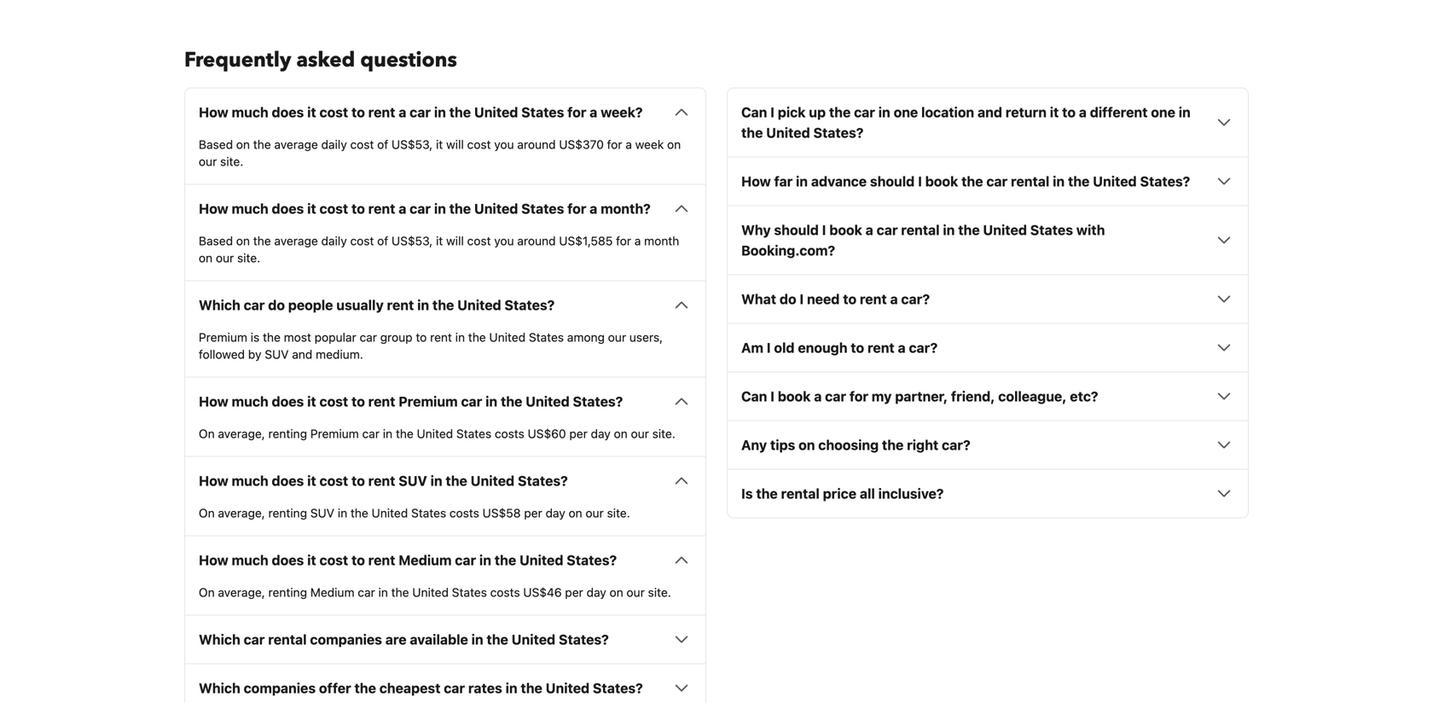 Task type: locate. For each thing, give the bounding box(es) containing it.
united up the us$60
[[526, 393, 570, 409]]

followed
[[199, 347, 245, 361]]

and
[[978, 104, 1003, 120], [292, 347, 313, 361]]

how inside "dropdown button"
[[742, 173, 771, 189]]

on
[[199, 427, 215, 441], [199, 506, 215, 520], [199, 585, 215, 599]]

a left "week"
[[626, 137, 632, 151]]

suv right the by
[[265, 347, 289, 361]]

0 vertical spatial medium
[[399, 552, 452, 568]]

on for how much does it cost to rent medium car in the united states?
[[199, 585, 215, 599]]

premium
[[199, 330, 247, 344], [399, 393, 458, 409], [310, 427, 359, 441]]

2 which from the top
[[199, 631, 241, 648]]

friend,
[[952, 388, 996, 404]]

1 much from the top
[[232, 104, 269, 120]]

and inside can i pick up the car in one location and return it to a different one in the united states?
[[978, 104, 1003, 120]]

location
[[922, 104, 975, 120]]

united inside can i pick up the car in one location and return it to a different one in the united states?
[[767, 124, 811, 141]]

per right us$58
[[524, 506, 543, 520]]

0 vertical spatial day
[[591, 427, 611, 441]]

1 vertical spatial and
[[292, 347, 313, 361]]

united up us$58
[[471, 473, 515, 489]]

0 horizontal spatial do
[[268, 297, 285, 313]]

and left return on the top right
[[978, 104, 1003, 120]]

i left the old
[[767, 339, 771, 356]]

2 vertical spatial book
[[778, 388, 811, 404]]

1 horizontal spatial and
[[978, 104, 1003, 120]]

a up based on the average daily cost of us$53, it will cost you around us$1,585 for a month on our site.
[[399, 200, 407, 217]]

how much does it cost to rent medium car in the united states? button
[[199, 550, 692, 570]]

united inside the how much does it cost to rent a car in the united states for a month? dropdown button
[[474, 200, 518, 217]]

in inside premium is the most popular car group to rent in the united states among our users, followed by suv and medium.
[[456, 330, 465, 344]]

0 horizontal spatial medium
[[310, 585, 355, 599]]

suv up on average, renting suv in the united states costs us$58 per day on our site.
[[399, 473, 427, 489]]

much for how much does it cost to rent a car in the united states for a month?
[[232, 200, 269, 217]]

medium inside 'dropdown button'
[[399, 552, 452, 568]]

around inside based on the average daily cost of us$53, it will cost you around us$370 for a week on our site.
[[517, 137, 556, 151]]

2 vertical spatial average,
[[218, 585, 265, 599]]

average for how much does it cost to rent a car in the united states for a week?
[[274, 137, 318, 151]]

0 horizontal spatial one
[[894, 104, 919, 120]]

with
[[1077, 222, 1106, 238]]

states left with
[[1031, 222, 1074, 238]]

1 vertical spatial which
[[199, 631, 241, 648]]

daily down asked
[[321, 137, 347, 151]]

4 does from the top
[[272, 473, 304, 489]]

2 vertical spatial renting
[[268, 585, 307, 599]]

us$53, inside based on the average daily cost of us$53, it will cost you around us$1,585 for a month on our site.
[[392, 234, 433, 248]]

us$53, inside based on the average daily cost of us$53, it will cost you around us$370 for a week on our site.
[[392, 137, 433, 151]]

return
[[1006, 104, 1047, 120]]

2 of from the top
[[377, 234, 388, 248]]

should up the booking.com?
[[774, 222, 819, 238]]

us$53,
[[392, 137, 433, 151], [392, 234, 433, 248]]

the inside based on the average daily cost of us$53, it will cost you around us$1,585 for a month on our site.
[[253, 234, 271, 248]]

states left among
[[529, 330, 564, 344]]

1 vertical spatial suv
[[399, 473, 427, 489]]

of for how much does it cost to rent a car in the united states for a week?
[[377, 137, 388, 151]]

for up us$1,585
[[568, 200, 587, 217]]

1 vertical spatial average,
[[218, 506, 265, 520]]

for down "week?" on the left
[[607, 137, 623, 151]]

a down questions
[[399, 104, 407, 120]]

based on the average daily cost of us$53, it will cost you around us$370 for a week on our site.
[[199, 137, 681, 168]]

1 vertical spatial daily
[[321, 234, 347, 248]]

3 much from the top
[[232, 393, 269, 409]]

site. inside based on the average daily cost of us$53, it will cost you around us$1,585 for a month on our site.
[[237, 251, 260, 265]]

of down the how much does it cost to rent a car in the united states for a week?
[[377, 137, 388, 151]]

rent down which car do people usually rent in the united states? dropdown button in the left top of the page
[[430, 330, 452, 344]]

will inside based on the average daily cost of us$53, it will cost you around us$370 for a week on our site.
[[446, 137, 464, 151]]

which car rental companies are available in the united states? button
[[199, 629, 692, 650]]

per
[[570, 427, 588, 441], [524, 506, 543, 520], [565, 585, 584, 599]]

how
[[199, 104, 228, 120], [742, 173, 771, 189], [199, 200, 228, 217], [199, 393, 228, 409], [199, 473, 228, 489], [199, 552, 228, 568]]

can i book a car for my partner, friend, colleague, etc?
[[742, 388, 1099, 404]]

premium inside dropdown button
[[399, 393, 458, 409]]

why
[[742, 222, 771, 238]]

you down the how much does it cost to rent a car in the united states for a month? dropdown button
[[494, 234, 514, 248]]

daily
[[321, 137, 347, 151], [321, 234, 347, 248]]

you
[[494, 137, 514, 151], [494, 234, 514, 248]]

0 vertical spatial renting
[[268, 427, 307, 441]]

united down how far in advance should i book the car rental in the united states? "dropdown button"
[[984, 222, 1028, 238]]

1 horizontal spatial should
[[870, 173, 915, 189]]

0 vertical spatial should
[[870, 173, 915, 189]]

do right what on the top of page
[[780, 291, 797, 307]]

rent right need
[[860, 291, 887, 307]]

how much does it cost to rent premium car in the united states? button
[[199, 391, 692, 412]]

average, for how much does it cost to rent medium car in the united states?
[[218, 585, 265, 599]]

2 vertical spatial per
[[565, 585, 584, 599]]

2 will from the top
[[446, 234, 464, 248]]

car? down the why should i book a car rental in the united states with booking.com?
[[902, 291, 930, 307]]

for
[[568, 104, 587, 120], [607, 137, 623, 151], [568, 200, 587, 217], [616, 234, 632, 248], [850, 388, 869, 404]]

the
[[449, 104, 471, 120], [829, 104, 851, 120], [742, 124, 763, 141], [253, 137, 271, 151], [962, 173, 984, 189], [1068, 173, 1090, 189], [449, 200, 471, 217], [959, 222, 980, 238], [253, 234, 271, 248], [433, 297, 454, 313], [263, 330, 281, 344], [468, 330, 486, 344], [501, 393, 523, 409], [396, 427, 414, 441], [882, 437, 904, 453], [446, 473, 468, 489], [756, 485, 778, 502], [351, 506, 369, 520], [495, 552, 516, 568], [391, 585, 409, 599], [487, 631, 509, 648], [355, 680, 376, 696], [521, 680, 543, 696]]

a down the advance
[[866, 222, 874, 238]]

2 can from the top
[[742, 388, 768, 404]]

1 horizontal spatial medium
[[399, 552, 452, 568]]

0 vertical spatial premium
[[199, 330, 247, 344]]

for inside based on the average daily cost of us$53, it will cost you around us$370 for a week on our site.
[[607, 137, 623, 151]]

0 horizontal spatial suv
[[265, 347, 289, 361]]

around for month?
[[517, 234, 556, 248]]

partner,
[[895, 388, 948, 404]]

to
[[352, 104, 365, 120], [1063, 104, 1076, 120], [352, 200, 365, 217], [843, 291, 857, 307], [416, 330, 427, 344], [851, 339, 865, 356], [352, 393, 365, 409], [352, 473, 365, 489], [352, 552, 365, 568]]

to inside dropdown button
[[352, 473, 365, 489]]

i left need
[[800, 291, 804, 307]]

2 average from the top
[[274, 234, 318, 248]]

states
[[522, 104, 564, 120], [522, 200, 564, 217], [1031, 222, 1074, 238], [529, 330, 564, 344], [457, 427, 492, 441], [411, 506, 446, 520], [452, 585, 487, 599]]

states down how much does it cost to rent premium car in the united states? dropdown button
[[457, 427, 492, 441]]

any tips on choosing the right car? button
[[742, 435, 1235, 455]]

in
[[434, 104, 446, 120], [879, 104, 891, 120], [1179, 104, 1191, 120], [796, 173, 808, 189], [1053, 173, 1065, 189], [434, 200, 446, 217], [943, 222, 955, 238], [417, 297, 429, 313], [456, 330, 465, 344], [486, 393, 498, 409], [383, 427, 393, 441], [431, 473, 443, 489], [338, 506, 347, 520], [480, 552, 492, 568], [379, 585, 388, 599], [472, 631, 484, 648], [506, 680, 518, 696]]

1 horizontal spatial book
[[830, 222, 863, 238]]

i left pick
[[771, 104, 775, 120]]

0 vertical spatial average
[[274, 137, 318, 151]]

united
[[474, 104, 518, 120], [767, 124, 811, 141], [1093, 173, 1137, 189], [474, 200, 518, 217], [984, 222, 1028, 238], [458, 297, 502, 313], [489, 330, 526, 344], [526, 393, 570, 409], [417, 427, 453, 441], [471, 473, 515, 489], [372, 506, 408, 520], [520, 552, 564, 568], [413, 585, 449, 599], [512, 631, 556, 648], [546, 680, 590, 696]]

1 vertical spatial premium
[[399, 393, 458, 409]]

the inside dropdown button
[[446, 473, 468, 489]]

1 daily from the top
[[321, 137, 347, 151]]

2 one from the left
[[1152, 104, 1176, 120]]

0 vertical spatial which
[[199, 297, 241, 313]]

car?
[[902, 291, 930, 307], [909, 339, 938, 356], [942, 437, 971, 453]]

how far in advance should i book the car rental in the united states?
[[742, 173, 1191, 189]]

far
[[775, 173, 793, 189]]

united down how much does it cost to rent suv in the united states?
[[372, 506, 408, 520]]

car? right the right
[[942, 437, 971, 453]]

it inside 'dropdown button'
[[307, 552, 316, 568]]

us$53, down how much does it cost to rent a car in the united states for a month? at the top left of page
[[392, 234, 433, 248]]

will for month?
[[446, 234, 464, 248]]

united down how much does it cost to rent medium car in the united states? 'dropdown button'
[[413, 585, 449, 599]]

based inside based on the average daily cost of us$53, it will cost you around us$1,585 for a month on our site.
[[199, 234, 233, 248]]

1 does from the top
[[272, 104, 304, 120]]

will
[[446, 137, 464, 151], [446, 234, 464, 248]]

is the rental price all inclusive?
[[742, 485, 944, 502]]

does for how much does it cost to rent medium car in the united states?
[[272, 552, 304, 568]]

1 vertical spatial car?
[[909, 339, 938, 356]]

of down how much does it cost to rent a car in the united states for a month? at the top left of page
[[377, 234, 388, 248]]

1 horizontal spatial do
[[780, 291, 797, 307]]

united up us$46
[[520, 552, 564, 568]]

1 vertical spatial day
[[546, 506, 566, 520]]

1 vertical spatial renting
[[268, 506, 307, 520]]

1 vertical spatial you
[[494, 234, 514, 248]]

a inside the why should i book a car rental in the united states with booking.com?
[[866, 222, 874, 238]]

2 horizontal spatial premium
[[399, 393, 458, 409]]

medium
[[399, 552, 452, 568], [310, 585, 355, 599]]

us$370
[[559, 137, 604, 151]]

0 vertical spatial per
[[570, 427, 588, 441]]

2 renting from the top
[[268, 506, 307, 520]]

how much does it cost to rent a car in the united states for a week?
[[199, 104, 643, 120]]

daily inside based on the average daily cost of us$53, it will cost you around us$1,585 for a month on our site.
[[321, 234, 347, 248]]

rent
[[368, 104, 396, 120], [368, 200, 396, 217], [860, 291, 887, 307], [387, 297, 414, 313], [430, 330, 452, 344], [868, 339, 895, 356], [368, 393, 396, 409], [368, 473, 396, 489], [368, 552, 396, 568]]

around left "us$370"
[[517, 137, 556, 151]]

of
[[377, 137, 388, 151], [377, 234, 388, 248]]

premium up how much does it cost to rent suv in the united states?
[[310, 427, 359, 441]]

medium up on average, renting medium car in the united states costs us$46 per day on our site.
[[399, 552, 452, 568]]

the inside based on the average daily cost of us$53, it will cost you around us$370 for a week on our site.
[[253, 137, 271, 151]]

does inside dropdown button
[[272, 473, 304, 489]]

based for how much does it cost to rent a car in the united states for a week?
[[199, 137, 233, 151]]

0 vertical spatial car?
[[902, 291, 930, 307]]

i inside "dropdown button"
[[918, 173, 922, 189]]

0 vertical spatial companies
[[310, 631, 382, 648]]

much inside dropdown button
[[232, 473, 269, 489]]

1 vertical spatial of
[[377, 234, 388, 248]]

can
[[742, 104, 768, 120], [742, 388, 768, 404]]

1 us$53, from the top
[[392, 137, 433, 151]]

questions
[[360, 46, 457, 74]]

why should i book a car rental in the united states with booking.com?
[[742, 222, 1106, 258]]

week
[[636, 137, 664, 151]]

available
[[410, 631, 468, 648]]

suv
[[265, 347, 289, 361], [399, 473, 427, 489], [310, 506, 335, 520]]

0 vertical spatial will
[[446, 137, 464, 151]]

on average, renting medium car in the united states costs us$46 per day on our site.
[[199, 585, 671, 599]]

united up based on the average daily cost of us$53, it will cost you around us$1,585 for a month on our site.
[[474, 200, 518, 217]]

which for which car do people usually rent in the united states?
[[199, 297, 241, 313]]

much inside 'dropdown button'
[[232, 552, 269, 568]]

around
[[517, 137, 556, 151], [517, 234, 556, 248]]

united down which car do people usually rent in the united states? dropdown button in the left top of the page
[[489, 330, 526, 344]]

do
[[780, 291, 797, 307], [268, 297, 285, 313]]

3 on from the top
[[199, 585, 215, 599]]

5 does from the top
[[272, 552, 304, 568]]

1 horizontal spatial one
[[1152, 104, 1176, 120]]

can inside can i pick up the car in one location and return it to a different one in the united states?
[[742, 104, 768, 120]]

a left "month"
[[635, 234, 641, 248]]

how much does it cost to rent premium car in the united states?
[[199, 393, 623, 409]]

rent up on average, renting suv in the united states costs us$58 per day on our site.
[[368, 473, 396, 489]]

united up premium is the most popular car group to rent in the united states among our users, followed by suv and medium.
[[458, 297, 502, 313]]

one right different
[[1152, 104, 1176, 120]]

book
[[926, 173, 959, 189], [830, 222, 863, 238], [778, 388, 811, 404]]

2 does from the top
[[272, 200, 304, 217]]

in inside dropdown button
[[431, 473, 443, 489]]

for left my
[[850, 388, 869, 404]]

in inside the why should i book a car rental in the united states with booking.com?
[[943, 222, 955, 238]]

it inside based on the average daily cost of us$53, it will cost you around us$370 for a week on our site.
[[436, 137, 443, 151]]

0 vertical spatial average,
[[218, 427, 265, 441]]

0 vertical spatial on
[[199, 427, 215, 441]]

0 vertical spatial can
[[742, 104, 768, 120]]

book down the advance
[[830, 222, 863, 238]]

on for how much does it cost to rent premium car in the united states?
[[199, 427, 215, 441]]

states down how much does it cost to rent suv in the united states? dropdown button
[[411, 506, 446, 520]]

2 daily from the top
[[321, 234, 347, 248]]

0 vertical spatial you
[[494, 137, 514, 151]]

1 average from the top
[[274, 137, 318, 151]]

rent up based on the average daily cost of us$53, it will cost you around us$1,585 for a month on our site.
[[368, 200, 396, 217]]

0 vertical spatial us$53,
[[392, 137, 433, 151]]

1 vertical spatial based
[[199, 234, 233, 248]]

and down "most"
[[292, 347, 313, 361]]

united down how much does it cost to rent premium car in the united states? dropdown button
[[417, 427, 453, 441]]

1 vertical spatial should
[[774, 222, 819, 238]]

1 vertical spatial will
[[446, 234, 464, 248]]

2 vertical spatial on
[[199, 585, 215, 599]]

on for how much does it cost to rent suv in the united states?
[[199, 506, 215, 520]]

0 horizontal spatial should
[[774, 222, 819, 238]]

per right us$46
[[565, 585, 584, 599]]

daily up people at the left top of page
[[321, 234, 347, 248]]

4 much from the top
[[232, 473, 269, 489]]

1 you from the top
[[494, 137, 514, 151]]

day right the us$60
[[591, 427, 611, 441]]

do left people at the left top of page
[[268, 297, 285, 313]]

us$53, down the how much does it cost to rent a car in the united states for a week?
[[392, 137, 433, 151]]

0 vertical spatial costs
[[495, 427, 525, 441]]

does for how much does it cost to rent premium car in the united states?
[[272, 393, 304, 409]]

2 around from the top
[[517, 234, 556, 248]]

i up the why should i book a car rental in the united states with booking.com?
[[918, 173, 922, 189]]

2 vertical spatial day
[[587, 585, 607, 599]]

does for how much does it cost to rent suv in the united states?
[[272, 473, 304, 489]]

0 vertical spatial suv
[[265, 347, 289, 361]]

2 much from the top
[[232, 200, 269, 217]]

united inside 'which companies offer the cheapest car rates in the united states?' dropdown button
[[546, 680, 590, 696]]

2 horizontal spatial book
[[926, 173, 959, 189]]

united down pick
[[767, 124, 811, 141]]

how for how much does it cost to rent a car in the united states for a week?
[[199, 104, 228, 120]]

0 horizontal spatial book
[[778, 388, 811, 404]]

1 based from the top
[[199, 137, 233, 151]]

rental inside the why should i book a car rental in the united states with booking.com?
[[902, 222, 940, 238]]

book down the old
[[778, 388, 811, 404]]

1 can from the top
[[742, 104, 768, 120]]

does
[[272, 104, 304, 120], [272, 200, 304, 217], [272, 393, 304, 409], [272, 473, 304, 489], [272, 552, 304, 568]]

per right the us$60
[[570, 427, 588, 441]]

0 vertical spatial daily
[[321, 137, 347, 151]]

2 vertical spatial suv
[[310, 506, 335, 520]]

united inside which car do people usually rent in the united states? dropdown button
[[458, 297, 502, 313]]

1 around from the top
[[517, 137, 556, 151]]

3 renting from the top
[[268, 585, 307, 599]]

will down how much does it cost to rent a car in the united states for a week? dropdown button
[[446, 137, 464, 151]]

much for how much does it cost to rent a car in the united states for a week?
[[232, 104, 269, 120]]

does for how much does it cost to rent a car in the united states for a month?
[[272, 200, 304, 217]]

which companies offer the cheapest car rates in the united states? button
[[199, 678, 692, 698]]

0 vertical spatial book
[[926, 173, 959, 189]]

2 us$53, from the top
[[392, 234, 433, 248]]

how inside dropdown button
[[199, 473, 228, 489]]

3 average, from the top
[[218, 585, 265, 599]]

of inside based on the average daily cost of us$53, it will cost you around us$1,585 for a month on our site.
[[377, 234, 388, 248]]

of for how much does it cost to rent a car in the united states for a month?
[[377, 234, 388, 248]]

month
[[644, 234, 680, 248]]

1 vertical spatial us$53,
[[392, 234, 433, 248]]

rent up group
[[387, 297, 414, 313]]

premium inside premium is the most popular car group to rent in the united states among our users, followed by suv and medium.
[[199, 330, 247, 344]]

costs left us$58
[[450, 506, 479, 520]]

does inside 'dropdown button'
[[272, 552, 304, 568]]

2 vertical spatial costs
[[490, 585, 520, 599]]

much for how much does it cost to rent premium car in the united states?
[[232, 393, 269, 409]]

should right the advance
[[870, 173, 915, 189]]

you for week?
[[494, 137, 514, 151]]

companies left "offer"
[[244, 680, 316, 696]]

0 vertical spatial around
[[517, 137, 556, 151]]

cost inside 'dropdown button'
[[320, 552, 348, 568]]

1 vertical spatial book
[[830, 222, 863, 238]]

can for can i book a car for my partner, friend, colleague, etc?
[[742, 388, 768, 404]]

rent up on average, renting premium car in the united states costs us$60 per day on our site.
[[368, 393, 396, 409]]

to inside premium is the most popular car group to rent in the united states among our users, followed by suv and medium.
[[416, 330, 427, 344]]

rental
[[1011, 173, 1050, 189], [902, 222, 940, 238], [781, 485, 820, 502], [268, 631, 307, 648]]

2 vertical spatial premium
[[310, 427, 359, 441]]

0 horizontal spatial premium
[[199, 330, 247, 344]]

one
[[894, 104, 919, 120], [1152, 104, 1176, 120]]

1 average, from the top
[[218, 427, 265, 441]]

0 vertical spatial of
[[377, 137, 388, 151]]

it
[[307, 104, 316, 120], [1050, 104, 1059, 120], [436, 137, 443, 151], [307, 200, 316, 217], [436, 234, 443, 248], [307, 393, 316, 409], [307, 473, 316, 489], [307, 552, 316, 568]]

rent inside premium is the most popular car group to rent in the united states among our users, followed by suv and medium.
[[430, 330, 452, 344]]

united up with
[[1093, 173, 1137, 189]]

0 vertical spatial and
[[978, 104, 1003, 120]]

premium up followed
[[199, 330, 247, 344]]

1 vertical spatial on
[[199, 506, 215, 520]]

how inside 'dropdown button'
[[199, 552, 228, 568]]

will down the how much does it cost to rent a car in the united states for a month? dropdown button
[[446, 234, 464, 248]]

car inside "dropdown button"
[[987, 173, 1008, 189]]

2 based from the top
[[199, 234, 233, 248]]

costs left the us$60
[[495, 427, 525, 441]]

you inside based on the average daily cost of us$53, it will cost you around us$1,585 for a month on our site.
[[494, 234, 514, 248]]

day
[[591, 427, 611, 441], [546, 506, 566, 520], [587, 585, 607, 599]]

per for how much does it cost to rent premium car in the united states?
[[570, 427, 588, 441]]

which car rental companies are available in the united states?
[[199, 631, 609, 648]]

2 average, from the top
[[218, 506, 265, 520]]

a down the why should i book a car rental in the united states with booking.com?
[[891, 291, 898, 307]]

around left us$1,585
[[517, 234, 556, 248]]

to inside 'dropdown button'
[[352, 552, 365, 568]]

rent inside am i old enough to rent a car? dropdown button
[[868, 339, 895, 356]]

united up based on the average daily cost of us$53, it will cost you around us$370 for a week on our site.
[[474, 104, 518, 120]]

will for week?
[[446, 137, 464, 151]]

day right us$46
[[587, 585, 607, 599]]

around inside based on the average daily cost of us$53, it will cost you around us$1,585 for a month on our site.
[[517, 234, 556, 248]]

daily for how much does it cost to rent a car in the united states for a week?
[[321, 137, 347, 151]]

united inside how much does it cost to rent medium car in the united states? 'dropdown button'
[[520, 552, 564, 568]]

a left different
[[1079, 104, 1087, 120]]

0 vertical spatial based
[[199, 137, 233, 151]]

on
[[236, 137, 250, 151], [667, 137, 681, 151], [236, 234, 250, 248], [199, 251, 213, 265], [614, 427, 628, 441], [799, 437, 815, 453], [569, 506, 583, 520], [610, 585, 624, 599]]

day right us$58
[[546, 506, 566, 520]]

how for how far in advance should i book the car rental in the united states?
[[742, 173, 771, 189]]

can i book a car for my partner, friend, colleague, etc? button
[[742, 386, 1235, 406]]

3 does from the top
[[272, 393, 304, 409]]

1 horizontal spatial suv
[[310, 506, 335, 520]]

i up the booking.com?
[[822, 222, 827, 238]]

companies up "offer"
[[310, 631, 382, 648]]

day for how much does it cost to rent medium car in the united states?
[[587, 585, 607, 599]]

2 vertical spatial which
[[199, 680, 241, 696]]

1 on from the top
[[199, 427, 215, 441]]

cost
[[320, 104, 348, 120], [350, 137, 374, 151], [467, 137, 491, 151], [320, 200, 348, 217], [350, 234, 374, 248], [467, 234, 491, 248], [320, 393, 348, 409], [320, 473, 348, 489], [320, 552, 348, 568]]

should
[[870, 173, 915, 189], [774, 222, 819, 238]]

1 renting from the top
[[268, 427, 307, 441]]

average inside based on the average daily cost of us$53, it will cost you around us$1,585 for a month on our site.
[[274, 234, 318, 248]]

united down us$46
[[512, 631, 556, 648]]

united right rates
[[546, 680, 590, 696]]

can up any in the bottom right of the page
[[742, 388, 768, 404]]

states? inside 'dropdown button'
[[567, 552, 617, 568]]

much for how much does it cost to rent suv in the united states?
[[232, 473, 269, 489]]

a left "week?" on the left
[[590, 104, 598, 120]]

our
[[199, 154, 217, 168], [216, 251, 234, 265], [608, 330, 627, 344], [631, 427, 649, 441], [586, 506, 604, 520], [627, 585, 645, 599]]

which
[[199, 297, 241, 313], [199, 631, 241, 648], [199, 680, 241, 696]]

you for month?
[[494, 234, 514, 248]]

it inside can i pick up the car in one location and return it to a different one in the united states?
[[1050, 104, 1059, 120]]

book up the why should i book a car rental in the united states with booking.com?
[[926, 173, 959, 189]]

site. inside based on the average daily cost of us$53, it will cost you around us$370 for a week on our site.
[[220, 154, 243, 168]]

cost inside dropdown button
[[320, 473, 348, 489]]

states?
[[814, 124, 864, 141], [1141, 173, 1191, 189], [505, 297, 555, 313], [573, 393, 623, 409], [518, 473, 568, 489], [567, 552, 617, 568], [559, 631, 609, 648], [593, 680, 643, 696]]

1 vertical spatial average
[[274, 234, 318, 248]]

you inside based on the average daily cost of us$53, it will cost you around us$370 for a week on our site.
[[494, 137, 514, 151]]

you down how much does it cost to rent a car in the united states for a week? dropdown button
[[494, 137, 514, 151]]

premium up on average, renting premium car in the united states costs us$60 per day on our site.
[[399, 393, 458, 409]]

2 horizontal spatial suv
[[399, 473, 427, 489]]

which for which car rental companies are available in the united states?
[[199, 631, 241, 648]]

1 will from the top
[[446, 137, 464, 151]]

our inside based on the average daily cost of us$53, it will cost you around us$1,585 for a month on our site.
[[216, 251, 234, 265]]

suv inside dropdown button
[[399, 473, 427, 489]]

1 vertical spatial around
[[517, 234, 556, 248]]

0 horizontal spatial and
[[292, 347, 313, 361]]

states? inside "dropdown button"
[[1141, 173, 1191, 189]]

2 you from the top
[[494, 234, 514, 248]]

3 which from the top
[[199, 680, 241, 696]]

us$53, for month?
[[392, 234, 433, 248]]

one left location
[[894, 104, 919, 120]]

medium down how much does it cost to rent medium car in the united states?
[[310, 585, 355, 599]]

5 much from the top
[[232, 552, 269, 568]]

are
[[386, 631, 407, 648]]

suv down how much does it cost to rent suv in the united states?
[[310, 506, 335, 520]]

based inside based on the average daily cost of us$53, it will cost you around us$370 for a week on our site.
[[199, 137, 233, 151]]

1 of from the top
[[377, 137, 388, 151]]

how for how much does it cost to rent a car in the united states for a month?
[[199, 200, 228, 217]]

much
[[232, 104, 269, 120], [232, 200, 269, 217], [232, 393, 269, 409], [232, 473, 269, 489], [232, 552, 269, 568]]

for down month?
[[616, 234, 632, 248]]

based
[[199, 137, 233, 151], [199, 234, 233, 248]]

car
[[410, 104, 431, 120], [854, 104, 876, 120], [987, 173, 1008, 189], [410, 200, 431, 217], [877, 222, 898, 238], [244, 297, 265, 313], [360, 330, 377, 344], [825, 388, 847, 404], [461, 393, 483, 409], [362, 427, 380, 441], [455, 552, 476, 568], [358, 585, 375, 599], [244, 631, 265, 648], [444, 680, 465, 696]]

rent down questions
[[368, 104, 396, 120]]

rent down on average, renting suv in the united states costs us$58 per day on our site.
[[368, 552, 396, 568]]

daily inside based on the average daily cost of us$53, it will cost you around us$370 for a week on our site.
[[321, 137, 347, 151]]

car? up partner,
[[909, 339, 938, 356]]

of inside based on the average daily cost of us$53, it will cost you around us$370 for a week on our site.
[[377, 137, 388, 151]]

1 which from the top
[[199, 297, 241, 313]]

costs
[[495, 427, 525, 441], [450, 506, 479, 520], [490, 585, 520, 599]]

will inside based on the average daily cost of us$53, it will cost you around us$1,585 for a month on our site.
[[446, 234, 464, 248]]

for up "us$370"
[[568, 104, 587, 120]]

1 vertical spatial can
[[742, 388, 768, 404]]

car inside can i pick up the car in one location and return it to a different one in the united states?
[[854, 104, 876, 120]]

average for how much does it cost to rent a car in the united states for a month?
[[274, 234, 318, 248]]

can left pick
[[742, 104, 768, 120]]

2 on from the top
[[199, 506, 215, 520]]

costs left us$46
[[490, 585, 520, 599]]

rent up my
[[868, 339, 895, 356]]

renting
[[268, 427, 307, 441], [268, 506, 307, 520], [268, 585, 307, 599]]

what
[[742, 291, 777, 307]]



Task type: vqa. For each thing, say whether or not it's contained in the screenshot.
Sign
no



Task type: describe. For each thing, give the bounding box(es) containing it.
choosing
[[819, 437, 879, 453]]

book inside the why should i book a car rental in the united states with booking.com?
[[830, 222, 863, 238]]

per for how much does it cost to rent medium car in the united states?
[[565, 585, 584, 599]]

price
[[823, 485, 857, 502]]

rent inside the how much does it cost to rent a car in the united states for a month? dropdown button
[[368, 200, 396, 217]]

1 vertical spatial costs
[[450, 506, 479, 520]]

us$1,585
[[559, 234, 613, 248]]

a left month?
[[590, 200, 598, 217]]

1 vertical spatial companies
[[244, 680, 316, 696]]

states? inside can i pick up the car in one location and return it to a different one in the united states?
[[814, 124, 864, 141]]

average, for how much does it cost to rent suv in the united states?
[[218, 506, 265, 520]]

inclusive?
[[879, 485, 944, 502]]

in inside 'dropdown button'
[[480, 552, 492, 568]]

cheapest
[[380, 680, 441, 696]]

rent inside "what do i need to rent a car?" dropdown button
[[860, 291, 887, 307]]

united inside how much does it cost to rent premium car in the united states? dropdown button
[[526, 393, 570, 409]]

united inside how much does it cost to rent suv in the united states? dropdown button
[[471, 473, 515, 489]]

a down enough
[[814, 388, 822, 404]]

colleague,
[[999, 388, 1067, 404]]

costs for premium
[[495, 427, 525, 441]]

based on the average daily cost of us$53, it will cost you around us$1,585 for a month on our site.
[[199, 234, 680, 265]]

us$60
[[528, 427, 566, 441]]

2 vertical spatial car?
[[942, 437, 971, 453]]

united inside how much does it cost to rent a car in the united states for a week? dropdown button
[[474, 104, 518, 120]]

usually
[[337, 297, 384, 313]]

popular
[[315, 330, 357, 344]]

a inside based on the average daily cost of us$53, it will cost you around us$1,585 for a month on our site.
[[635, 234, 641, 248]]

which car do people usually rent in the united states? button
[[199, 295, 692, 315]]

how much does it cost to rent suv in the united states? button
[[199, 470, 692, 491]]

us$46
[[523, 585, 562, 599]]

booking.com?
[[742, 242, 836, 258]]

book inside "dropdown button"
[[926, 173, 959, 189]]

the inside the why should i book a car rental in the united states with booking.com?
[[959, 222, 980, 238]]

our inside based on the average daily cost of us$53, it will cost you around us$370 for a week on our site.
[[199, 154, 217, 168]]

medium.
[[316, 347, 363, 361]]

a up can i book a car for my partner, friend, colleague, etc?
[[898, 339, 906, 356]]

most
[[284, 330, 311, 344]]

need
[[807, 291, 840, 307]]

how far in advance should i book the car rental in the united states? button
[[742, 171, 1235, 191]]

car? for am i old enough to rent a car?
[[909, 339, 938, 356]]

on inside dropdown button
[[799, 437, 815, 453]]

asked
[[297, 46, 355, 74]]

1 vertical spatial per
[[524, 506, 543, 520]]

renting for how much does it cost to rent medium car in the united states?
[[268, 585, 307, 599]]

how much does it cost to rent a car in the united states for a month?
[[199, 200, 651, 217]]

much for how much does it cost to rent medium car in the united states?
[[232, 552, 269, 568]]

1 one from the left
[[894, 104, 919, 120]]

can for can i pick up the car in one location and return it to a different one in the united states?
[[742, 104, 768, 120]]

the inside 'dropdown button'
[[495, 552, 516, 568]]

1 horizontal spatial premium
[[310, 427, 359, 441]]

premium is the most popular car group to rent in the united states among our users, followed by suv and medium.
[[199, 330, 663, 361]]

to inside can i pick up the car in one location and return it to a different one in the united states?
[[1063, 104, 1076, 120]]

rates
[[468, 680, 503, 696]]

rent inside how much does it cost to rent suv in the united states? dropdown button
[[368, 473, 396, 489]]

among
[[567, 330, 605, 344]]

is
[[742, 485, 753, 502]]

united inside premium is the most popular car group to rent in the united states among our users, followed by suv and medium.
[[489, 330, 526, 344]]

1 vertical spatial medium
[[310, 585, 355, 599]]

does for how much does it cost to rent a car in the united states for a week?
[[272, 104, 304, 120]]

any
[[742, 437, 767, 453]]

average, for how much does it cost to rent premium car in the united states?
[[218, 427, 265, 441]]

should inside the why should i book a car rental in the united states with booking.com?
[[774, 222, 819, 238]]

states? inside dropdown button
[[518, 473, 568, 489]]

which for which companies offer the cheapest car rates in the united states?
[[199, 680, 241, 696]]

up
[[809, 104, 826, 120]]

it inside based on the average daily cost of us$53, it will cost you around us$1,585 for a month on our site.
[[436, 234, 443, 248]]

renting for how much does it cost to rent premium car in the united states?
[[268, 427, 307, 441]]

on average, renting premium car in the united states costs us$60 per day on our site.
[[199, 427, 676, 441]]

right
[[907, 437, 939, 453]]

week?
[[601, 104, 643, 120]]

states inside the why should i book a car rental in the united states with booking.com?
[[1031, 222, 1074, 238]]

how much does it cost to rent a car in the united states for a month? button
[[199, 198, 692, 219]]

users,
[[630, 330, 663, 344]]

am i old enough to rent a car?
[[742, 339, 938, 356]]

how much does it cost to rent a car in the united states for a week? button
[[199, 102, 692, 122]]

how for how much does it cost to rent medium car in the united states?
[[199, 552, 228, 568]]

any tips on choosing the right car?
[[742, 437, 971, 453]]

rental inside "dropdown button"
[[1011, 173, 1050, 189]]

my
[[872, 388, 892, 404]]

offer
[[319, 680, 351, 696]]

why should i book a car rental in the united states with booking.com? button
[[742, 220, 1235, 261]]

tips
[[771, 437, 796, 453]]

us$53, for week?
[[392, 137, 433, 151]]

states down how much does it cost to rent medium car in the united states? 'dropdown button'
[[452, 585, 487, 599]]

i inside the why should i book a car rental in the united states with booking.com?
[[822, 222, 827, 238]]

how much does it cost to rent medium car in the united states?
[[199, 552, 617, 568]]

am
[[742, 339, 764, 356]]

rent inside how much does it cost to rent premium car in the united states? dropdown button
[[368, 393, 396, 409]]

month?
[[601, 200, 651, 217]]

a inside based on the average daily cost of us$53, it will cost you around us$370 for a week on our site.
[[626, 137, 632, 151]]

for inside based on the average daily cost of us$53, it will cost you around us$1,585 for a month on our site.
[[616, 234, 632, 248]]

frequently
[[184, 46, 291, 74]]

and inside premium is the most popular car group to rent in the united states among our users, followed by suv and medium.
[[292, 347, 313, 361]]

based for how much does it cost to rent a car in the united states for a month?
[[199, 234, 233, 248]]

all
[[860, 485, 875, 502]]

by
[[248, 347, 262, 361]]

what do i need to rent a car? button
[[742, 289, 1235, 309]]

rent inside how much does it cost to rent medium car in the united states? 'dropdown button'
[[368, 552, 396, 568]]

day for how much does it cost to rent premium car in the united states?
[[591, 427, 611, 441]]

renting for how much does it cost to rent suv in the united states?
[[268, 506, 307, 520]]

how for how much does it cost to rent premium car in the united states?
[[199, 393, 228, 409]]

daily for how much does it cost to rent a car in the united states for a month?
[[321, 234, 347, 248]]

which companies offer the cheapest car rates in the united states?
[[199, 680, 643, 696]]

car? for what do i need to rent a car?
[[902, 291, 930, 307]]

different
[[1091, 104, 1148, 120]]

suv inside premium is the most popular car group to rent in the united states among our users, followed by suv and medium.
[[265, 347, 289, 361]]

car inside 'dropdown button'
[[455, 552, 476, 568]]

rent inside which car do people usually rent in the united states? dropdown button
[[387, 297, 414, 313]]

united inside the why should i book a car rental in the united states with booking.com?
[[984, 222, 1028, 238]]

on average, renting suv in the united states costs us$58 per day on our site.
[[199, 506, 630, 520]]

how much does it cost to rent suv in the united states?
[[199, 473, 568, 489]]

car inside the why should i book a car rental in the united states with booking.com?
[[877, 222, 898, 238]]

states up us$1,585
[[522, 200, 564, 217]]

should inside how far in advance should i book the car rental in the united states? "dropdown button"
[[870, 173, 915, 189]]

can i pick up the car in one location and return it to a different one in the united states?
[[742, 104, 1191, 141]]

united inside how far in advance should i book the car rental in the united states? "dropdown button"
[[1093, 173, 1137, 189]]

us$58
[[483, 506, 521, 520]]

frequently asked questions
[[184, 46, 457, 74]]

rent inside how much does it cost to rent a car in the united states for a week? dropdown button
[[368, 104, 396, 120]]

is
[[251, 330, 260, 344]]

states inside premium is the most popular car group to rent in the united states among our users, followed by suv and medium.
[[529, 330, 564, 344]]

can i pick up the car in one location and return it to a different one in the united states? button
[[742, 102, 1235, 143]]

which car do people usually rent in the united states?
[[199, 297, 555, 313]]

group
[[380, 330, 413, 344]]

am i old enough to rent a car? button
[[742, 337, 1235, 358]]

what do i need to rent a car?
[[742, 291, 930, 307]]

costs for medium
[[490, 585, 520, 599]]

is the rental price all inclusive? button
[[742, 483, 1235, 504]]

a inside can i pick up the car in one location and return it to a different one in the united states?
[[1079, 104, 1087, 120]]

etc?
[[1070, 388, 1099, 404]]

i inside can i pick up the car in one location and return it to a different one in the united states?
[[771, 104, 775, 120]]

our inside premium is the most popular car group to rent in the united states among our users, followed by suv and medium.
[[608, 330, 627, 344]]

united inside which car rental companies are available in the united states? dropdown button
[[512, 631, 556, 648]]

car inside premium is the most popular car group to rent in the united states among our users, followed by suv and medium.
[[360, 330, 377, 344]]

pick
[[778, 104, 806, 120]]

i up tips
[[771, 388, 775, 404]]

old
[[774, 339, 795, 356]]

people
[[288, 297, 333, 313]]

around for week?
[[517, 137, 556, 151]]

enough
[[798, 339, 848, 356]]

it inside dropdown button
[[307, 473, 316, 489]]

how for how much does it cost to rent suv in the united states?
[[199, 473, 228, 489]]

states up "us$370"
[[522, 104, 564, 120]]

advance
[[812, 173, 867, 189]]



